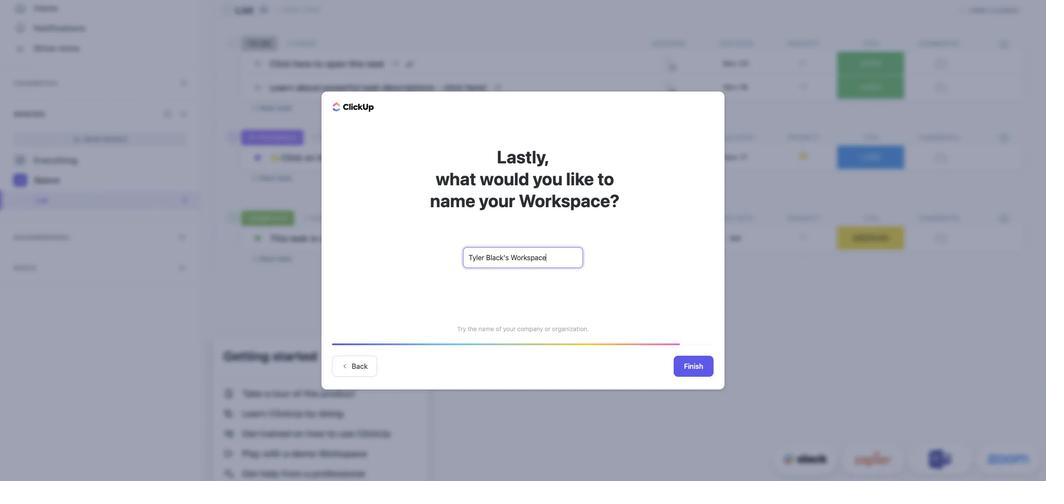 Task type: locate. For each thing, give the bounding box(es) containing it.
1 vertical spatial your
[[503, 325, 516, 333]]

try the name of your company or organization.
[[457, 325, 589, 333]]

0 horizontal spatial name
[[430, 190, 476, 211]]

finish button
[[674, 356, 714, 377]]

lastly,
[[497, 146, 550, 167]]

clickup logo image
[[333, 102, 374, 112]]

name left of
[[479, 325, 494, 333]]

name
[[430, 190, 476, 211], [479, 325, 494, 333]]

1 horizontal spatial name
[[479, 325, 494, 333]]

your down would
[[479, 190, 516, 211]]

1 vertical spatial name
[[479, 325, 494, 333]]

0 vertical spatial your
[[479, 190, 516, 211]]

0 vertical spatial name
[[430, 190, 476, 211]]

name down the what
[[430, 190, 476, 211]]

to
[[598, 168, 614, 189]]

back
[[352, 363, 368, 370]]

workspace?
[[519, 190, 620, 211]]

you
[[533, 168, 563, 189]]

your
[[479, 190, 516, 211], [503, 325, 516, 333]]

try
[[457, 325, 466, 333]]

what
[[436, 168, 477, 189]]

your right of
[[503, 325, 516, 333]]

like
[[567, 168, 594, 189]]



Task type: describe. For each thing, give the bounding box(es) containing it.
Tyler Black's Workspace field
[[463, 247, 583, 268]]

of
[[496, 325, 502, 333]]

back button
[[332, 356, 377, 377]]

or
[[545, 325, 551, 333]]

your inside lastly, what would you like to name your workspace?
[[479, 190, 516, 211]]

organization.
[[553, 325, 589, 333]]

company
[[518, 325, 543, 333]]

would
[[480, 168, 530, 189]]

lastly, what would you like to name your workspace?
[[427, 146, 620, 211]]

finish
[[685, 363, 704, 370]]

name inside lastly, what would you like to name your workspace?
[[430, 190, 476, 211]]

the
[[468, 325, 477, 333]]



Task type: vqa. For each thing, say whether or not it's contained in the screenshot.
Invite for Invite your team
no



